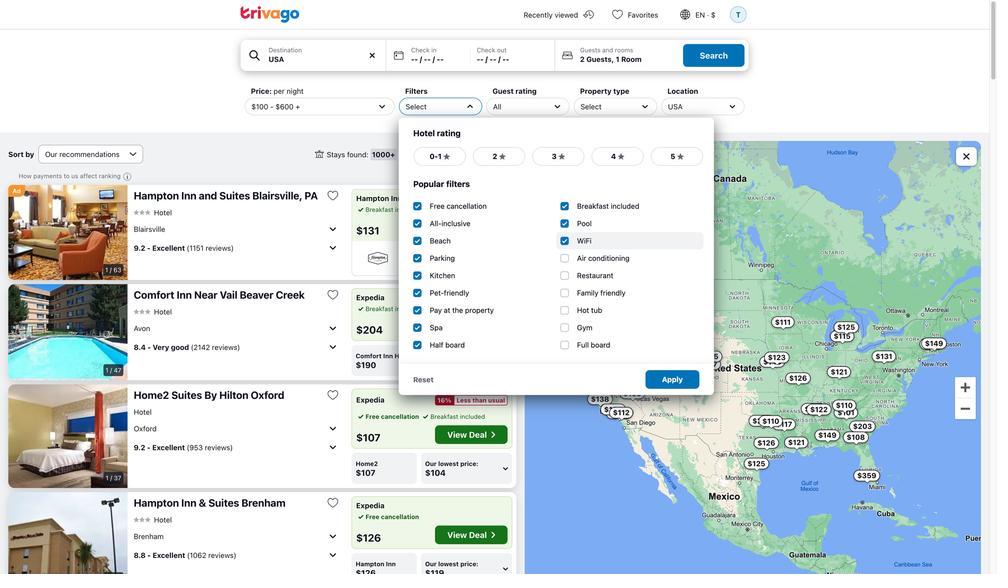 Task type: vqa. For each thing, say whether or not it's contained in the screenshot.
VIEW DEAL button
yes



Task type: describe. For each thing, give the bounding box(es) containing it.
2 at from the top
[[444, 306, 451, 315]]

WiFi checkbox
[[561, 237, 569, 245]]

1 vertical spatial $125 button
[[744, 459, 769, 470]]

trivago logo image
[[241, 6, 300, 23]]

blairsville button
[[134, 221, 339, 238]]

1 vertical spatial pay at the property
[[430, 306, 494, 315]]

hotel button for comfort
[[134, 308, 172, 317]]

0 horizontal spatial $125
[[748, 460, 766, 468]]

out
[[497, 46, 507, 54]]

hampton inn and suites blairsville, pa button
[[134, 189, 319, 202]]

rating for guest rating
[[516, 87, 537, 95]]

0 vertical spatial $125 button
[[834, 322, 859, 333]]

check in -- / -- / --
[[411, 46, 444, 64]]

(953
[[187, 444, 203, 452]]

$119 button
[[574, 278, 598, 289]]

at inside button
[[444, 206, 450, 213]]

property inside button
[[463, 206, 488, 213]]

Hot tub checkbox
[[561, 306, 569, 315]]

2 vertical spatial cancellation
[[381, 514, 419, 521]]

air
[[577, 254, 587, 263]]

reviews) down avon button
[[212, 343, 240, 352]]

type
[[614, 87, 630, 95]]

1 hotel button from the top
[[134, 208, 172, 217]]

parking
[[430, 254, 455, 263]]

$123 button
[[765, 352, 790, 364]]

hampton inn image
[[356, 251, 400, 266]]

$104 inside button
[[604, 406, 623, 414]]

wifi
[[577, 237, 592, 245]]

$104 inside our lowest price: $104
[[425, 468, 446, 478]]

excellent for &
[[153, 552, 185, 560]]

our lowest price: $190
[[425, 353, 479, 370]]

breakfast up pool
[[577, 202, 609, 211]]

excellent for by
[[152, 444, 185, 452]]

check out -- / -- / --
[[477, 46, 510, 64]]

comfort for comfort inn near vail beaver creek
[[134, 289, 174, 301]]

2 free cancellation button from the top
[[356, 513, 419, 522]]

$215 button
[[698, 351, 723, 363]]

half board
[[430, 341, 465, 350]]

0 vertical spatial cancellation
[[447, 202, 487, 211]]

1 vertical spatial pay
[[430, 306, 442, 315]]

view deal button for $107
[[435, 426, 508, 445]]

Pet-friendly checkbox
[[413, 289, 422, 297]]

1 view from the top
[[448, 223, 467, 233]]

than
[[473, 397, 487, 404]]

$146
[[764, 358, 782, 366]]

price: for $107
[[461, 461, 479, 468]]

1 deal from the top
[[469, 223, 487, 233]]

1 vertical spatial breakfast included button
[[356, 305, 420, 314]]

2 vertical spatial $126
[[356, 532, 381, 544]]

0 vertical spatial $204
[[356, 324, 383, 336]]

1 inside guests and rooms 2 guests, 1 room
[[616, 55, 620, 64]]

en · $ button
[[671, 0, 728, 29]]

1 vertical spatial brenham
[[134, 533, 164, 541]]

price: for $204
[[461, 353, 479, 360]]

0 vertical spatial brenham
[[242, 497, 286, 509]]

deal for $126
[[469, 531, 487, 541]]

how payments to us affect ranking
[[19, 173, 121, 180]]

breakfast included up pool
[[577, 202, 640, 211]]

Pool checkbox
[[561, 220, 569, 228]]

Air conditioning checkbox
[[561, 254, 569, 263]]

guests and rooms 2 guests, 1 room
[[580, 46, 642, 64]]

1 inside button
[[438, 152, 442, 161]]

$190 for our lowest price: $190
[[425, 361, 446, 370]]

0 horizontal spatial $111 button
[[575, 335, 598, 347]]

0 vertical spatial $126 button
[[786, 373, 811, 385]]

near
[[194, 289, 218, 301]]

Half board checkbox
[[413, 341, 422, 350]]

clear image
[[368, 51, 377, 60]]

$110 for $110 $359
[[836, 402, 853, 410]]

conditioning
[[589, 254, 630, 263]]

2 vertical spatial breakfast included button
[[421, 412, 485, 422]]

by
[[25, 150, 34, 159]]

destination
[[269, 46, 302, 54]]

2 vertical spatial free
[[366, 514, 380, 521]]

16% less than usual
[[438, 397, 505, 404]]

oxford inside 'button'
[[251, 389, 285, 402]]

breakfast included for bottommost breakfast included button
[[431, 413, 485, 421]]

1 horizontal spatial $110 button
[[833, 400, 857, 412]]

0 vertical spatial $125
[[838, 323, 856, 332]]

$138 button
[[588, 394, 613, 405]]

lowest for $107
[[439, 461, 459, 468]]

recently viewed
[[524, 11, 578, 19]]

hotels
[[395, 353, 415, 360]]

popular filters
[[413, 179, 470, 189]]

0 horizontal spatial $121
[[789, 439, 805, 447]]

breakfast down 16%
[[431, 413, 459, 421]]

stays found: 1000+
[[327, 150, 395, 159]]

$131 inside button
[[876, 352, 893, 361]]

Breakfast included checkbox
[[561, 202, 569, 211]]

2 expedia from the top
[[356, 396, 385, 405]]

8.8 - excellent (1062 reviews)
[[134, 552, 237, 560]]

lowest inside button
[[439, 561, 459, 568]]

pool
[[577, 219, 592, 228]]

1 / 63
[[105, 267, 121, 274]]

reviews) for and
[[206, 244, 234, 253]]

recently
[[524, 11, 553, 19]]

found:
[[347, 150, 369, 159]]

home2 for home2 $107
[[356, 461, 378, 468]]

$107 button
[[802, 404, 826, 415]]

$131 button
[[872, 351, 897, 363]]

pet-friendly
[[430, 289, 469, 298]]

good
[[171, 343, 189, 352]]

16%
[[438, 397, 452, 404]]

our for $107
[[425, 461, 437, 468]]

deal for $107
[[469, 430, 487, 440]]

family friendly
[[577, 289, 626, 298]]

$268 button
[[749, 416, 776, 427]]

breakfast included for top breakfast included button
[[366, 206, 420, 213]]

hot
[[577, 306, 590, 315]]

0-1
[[430, 152, 442, 161]]

0-
[[430, 152, 438, 161]]

how
[[19, 173, 32, 180]]

Free cancellation checkbox
[[413, 202, 422, 211]]

booking
[[418, 150, 445, 159]]

1 for comfort inn near vail beaver creek
[[106, 367, 108, 374]]

pet-
[[430, 289, 444, 298]]

2 inside button
[[493, 152, 498, 161]]

$107 inside home2 $107
[[356, 468, 376, 478]]

included for bottommost breakfast included button
[[460, 413, 485, 421]]

$239 button
[[606, 408, 633, 420]]

$101
[[838, 409, 855, 417]]

1 for hampton inn and suites blairsville, pa
[[105, 267, 108, 274]]

pay inside button
[[432, 206, 442, 213]]

hotel rating
[[413, 128, 461, 138]]

1 horizontal spatial $121
[[831, 368, 848, 377]]

kitchen
[[430, 272, 455, 280]]

1 vertical spatial the
[[453, 306, 463, 315]]

0 horizontal spatial $131
[[356, 225, 380, 237]]

1 vertical spatial free cancellation
[[366, 413, 419, 421]]

home2 $107
[[356, 461, 378, 478]]

0 horizontal spatial $111
[[579, 336, 595, 345]]

price: per night
[[251, 87, 304, 95]]

$146 button
[[760, 357, 786, 368]]

4
[[612, 152, 616, 161]]

full board
[[577, 341, 611, 350]]

0 horizontal spatial $126 button
[[754, 438, 779, 449]]

property type
[[580, 87, 630, 95]]

$126 for left $126 button
[[758, 439, 776, 448]]

avon
[[134, 324, 150, 333]]

0 vertical spatial $121 button
[[828, 367, 852, 378]]

Family friendly checkbox
[[561, 289, 569, 297]]

9.2 - excellent (1151 reviews)
[[134, 244, 234, 253]]

gym
[[577, 324, 593, 332]]

family
[[577, 289, 599, 298]]

reviews) for &
[[208, 552, 237, 560]]

$204 button
[[684, 358, 711, 370]]

$122 button
[[807, 404, 832, 416]]

property
[[580, 87, 612, 95]]

0 vertical spatial free
[[430, 202, 445, 211]]

hotel button for home2
[[134, 408, 152, 417]]

1 vertical spatial cancellation
[[381, 413, 419, 421]]

map region
[[525, 141, 982, 575]]

creek
[[276, 289, 305, 301]]

37
[[114, 475, 121, 482]]

$203 button
[[850, 421, 876, 433]]

affect
[[80, 173, 97, 180]]

1 free cancellation button from the top
[[356, 412, 419, 422]]

comfort for comfort inn hotels $190
[[356, 353, 382, 360]]

$108 button
[[844, 432, 869, 444]]

1 horizontal spatial $149
[[926, 340, 944, 348]]

$126 for the topmost $126 button
[[790, 374, 808, 383]]

all
[[493, 102, 502, 111]]

home2 for home2 suites by hilton oxford
[[134, 389, 169, 402]]

$138
[[591, 395, 610, 404]]

by
[[204, 389, 217, 402]]

47
[[114, 367, 121, 374]]

home2 suites by hilton oxford
[[134, 389, 285, 402]]

1 for home2 suites by hilton oxford
[[106, 475, 109, 482]]

Pay at the property checkbox
[[413, 306, 422, 315]]

hampton inn and suites blairsville, pa, (blairsville, usa) image
[[8, 185, 128, 280]]

reviews) for by
[[205, 444, 233, 452]]

5 button
[[651, 147, 704, 167]]

1 vertical spatial $149 button
[[815, 430, 841, 442]]

our lowest price: $104
[[425, 461, 479, 478]]

search
[[700, 51, 728, 60]]

price: inside button
[[461, 561, 479, 568]]

1000+
[[372, 150, 395, 159]]

view for $126
[[448, 531, 467, 541]]

en · $
[[696, 11, 716, 19]]

pay at the property button
[[422, 205, 488, 215]]

0 vertical spatial hampton inn
[[356, 194, 402, 203]]

usual
[[488, 397, 505, 404]]

vail
[[220, 289, 238, 301]]

Beach checkbox
[[413, 237, 422, 245]]

0 vertical spatial free cancellation
[[430, 202, 487, 211]]

avon button
[[134, 320, 339, 337]]

3 button
[[532, 147, 585, 167]]



Task type: locate. For each thing, give the bounding box(es) containing it.
0 vertical spatial price:
[[461, 353, 479, 360]]

hotel button
[[134, 208, 172, 217], [134, 308, 172, 317], [134, 408, 152, 417], [134, 516, 172, 525]]

2 vertical spatial hampton inn
[[356, 561, 396, 568]]

breakfast included down pet-friendly checkbox
[[366, 306, 420, 313]]

2 friendly from the left
[[601, 289, 626, 298]]

0 vertical spatial excellent
[[152, 244, 185, 253]]

restaurant
[[577, 272, 614, 280]]

view deal button down pay at the property button
[[435, 219, 508, 237]]

2 check from the left
[[477, 46, 496, 54]]

rating right guest
[[516, 87, 537, 95]]

5
[[671, 152, 676, 161]]

night
[[287, 87, 304, 95]]

breakfast left the pay at the property checkbox
[[366, 306, 394, 313]]

lowest inside our lowest price: $104
[[439, 461, 459, 468]]

property down pet-friendly
[[465, 306, 494, 315]]

in
[[432, 46, 437, 54]]

1 vertical spatial price:
[[461, 461, 479, 468]]

Destination field
[[241, 40, 386, 71]]

0 vertical spatial $111
[[776, 318, 791, 327]]

0 vertical spatial pay at the property
[[432, 206, 488, 213]]

the down pet-friendly
[[453, 306, 463, 315]]

8.8
[[134, 552, 146, 560]]

comfort up 'avon' at the bottom of the page
[[134, 289, 174, 301]]

breakfast included down less
[[431, 413, 485, 421]]

$190 inside comfort inn hotels $190
[[356, 361, 376, 370]]

$121 down '$115' button
[[831, 368, 848, 377]]

favorites link
[[603, 0, 671, 29]]

free cancellation button up hampton inn button
[[356, 513, 419, 522]]

1 vertical spatial hampton inn
[[406, 248, 444, 255]]

our inside our lowest price: $190
[[425, 353, 437, 360]]

+
[[296, 102, 300, 111]]

1 vertical spatial and
[[199, 190, 217, 202]]

pay up all-
[[432, 206, 442, 213]]

0 horizontal spatial $204
[[356, 324, 383, 336]]

0 vertical spatial $126
[[790, 374, 808, 383]]

pay at the property down pet-friendly
[[430, 306, 494, 315]]

guest
[[493, 87, 514, 95]]

expedia down comfort inn hotels $190
[[356, 396, 385, 405]]

hampton inn
[[356, 194, 402, 203], [406, 248, 444, 255], [356, 561, 396, 568]]

$126 button down $123 button
[[786, 373, 811, 385]]

1 lowest from the top
[[439, 353, 459, 360]]

expedia for $204
[[356, 294, 385, 302]]

1 expedia from the top
[[356, 294, 385, 302]]

1 vertical spatial rating
[[437, 128, 461, 138]]

suites for and
[[220, 190, 250, 202]]

at down pet-friendly
[[444, 306, 451, 315]]

price:
[[461, 353, 479, 360], [461, 461, 479, 468], [461, 561, 479, 568]]

all-
[[430, 219, 442, 228]]

1 horizontal spatial friendly
[[601, 289, 626, 298]]

1 horizontal spatial $131
[[876, 352, 893, 361]]

view up our lowest price: $104
[[448, 430, 467, 440]]

1 vertical spatial $121
[[789, 439, 805, 447]]

guest rating
[[493, 87, 537, 95]]

$126 button down $268 button
[[754, 438, 779, 449]]

1 $190 from the left
[[356, 361, 376, 370]]

Destination search field
[[269, 54, 380, 65]]

2 hotel button from the top
[[134, 308, 172, 317]]

2 price: from the top
[[461, 461, 479, 468]]

$121 button
[[828, 367, 852, 378], [785, 437, 809, 449]]

expect
[[406, 262, 426, 269], [449, 262, 469, 269]]

view deal button for $126
[[435, 526, 508, 545]]

included for the middle breakfast included button
[[395, 306, 420, 313]]

oxford right hilton
[[251, 389, 285, 402]]

3 view from the top
[[448, 531, 467, 541]]

0 vertical spatial breakfast included button
[[356, 205, 420, 215]]

0 vertical spatial $111 button
[[772, 317, 795, 328]]

0 vertical spatial $104
[[604, 406, 623, 414]]

1 horizontal spatial board
[[591, 341, 611, 350]]

view deal button for $131
[[435, 219, 508, 237]]

1 vertical spatial $121 button
[[785, 437, 809, 449]]

1 vertical spatial 2
[[493, 152, 498, 161]]

1 vertical spatial suites
[[171, 389, 202, 402]]

Full board checkbox
[[561, 341, 569, 350]]

tub
[[591, 306, 603, 315]]

beach
[[430, 237, 451, 245]]

excellent left '(1151'
[[152, 244, 185, 253]]

-
[[411, 55, 415, 64], [415, 55, 418, 64], [424, 55, 428, 64], [428, 55, 431, 64], [437, 55, 440, 64], [440, 55, 444, 64], [477, 55, 481, 64], [481, 55, 484, 64], [490, 55, 493, 64], [493, 55, 497, 64], [503, 55, 506, 64], [506, 55, 510, 64], [270, 102, 274, 111], [147, 244, 151, 253], [148, 343, 151, 352], [147, 444, 151, 452], [147, 552, 151, 560]]

3 expedia from the top
[[356, 502, 385, 511]]

$111 up $123
[[776, 318, 791, 327]]

$125 up $115
[[838, 323, 856, 332]]

included for top breakfast included button
[[395, 206, 420, 213]]

2 inside guests and rooms 2 guests, 1 room
[[580, 55, 585, 64]]

oxford button
[[134, 421, 339, 437]]

view deal for $107
[[448, 430, 487, 440]]

expedia down the hampton inn image
[[356, 294, 385, 302]]

$190 for comfort inn hotels $190
[[356, 361, 376, 370]]

friendly down kitchen
[[444, 289, 469, 298]]

0 vertical spatial 9.2
[[134, 244, 145, 253]]

1 vertical spatial $204
[[688, 360, 707, 368]]

$126 up hampton inn button
[[356, 532, 381, 544]]

0 vertical spatial comfort
[[134, 289, 174, 301]]

9.2
[[134, 244, 145, 253], [134, 444, 145, 452]]

comfort inside comfort inn hotels $190
[[356, 353, 382, 360]]

en
[[696, 11, 705, 19]]

1 horizontal spatial comfort
[[356, 353, 382, 360]]

and inside guests and rooms 2 guests, 1 room
[[603, 46, 614, 54]]

1 select from the left
[[406, 102, 427, 111]]

3
[[552, 152, 557, 161]]

1 9.2 from the top
[[134, 244, 145, 253]]

less
[[457, 397, 471, 404]]

select down filters in the top left of the page
[[406, 102, 427, 111]]

1 our from the top
[[425, 353, 437, 360]]

0 horizontal spatial brenham
[[134, 533, 164, 541]]

1 vertical spatial expedia
[[356, 396, 385, 405]]

$111 button up $123
[[772, 317, 795, 328]]

comfort inn near vail beaver creek, (avon, usa) image
[[8, 285, 128, 381]]

2 9.2 from the top
[[134, 444, 145, 452]]

$110 inside $110 $359
[[836, 402, 853, 410]]

cancellation down reset button
[[381, 413, 419, 421]]

2 view deal button from the top
[[435, 426, 508, 445]]

$125 down $268 button
[[748, 460, 766, 468]]

0 vertical spatial and
[[603, 46, 614, 54]]

0 horizontal spatial 2
[[493, 152, 498, 161]]

deal down than
[[469, 430, 487, 440]]

board right full
[[591, 341, 611, 350]]

1 vertical spatial view deal button
[[435, 426, 508, 445]]

suites for &
[[209, 497, 239, 509]]

0 vertical spatial $131
[[356, 225, 380, 237]]

friendly for family friendly
[[601, 289, 626, 298]]

blairsville,
[[253, 190, 302, 202]]

breakfast included button down 16%
[[421, 412, 485, 422]]

1 horizontal spatial $104
[[604, 406, 623, 414]]

included up all-inclusive option
[[395, 206, 420, 213]]

1 horizontal spatial 2
[[580, 55, 585, 64]]

4 hotel button from the top
[[134, 516, 172, 525]]

pay at the property up the inclusive
[[432, 206, 488, 213]]

brenham up 8.8
[[134, 533, 164, 541]]

$190
[[356, 361, 376, 370], [425, 361, 446, 370]]

check inside check in -- / -- / --
[[411, 46, 430, 54]]

ad
[[12, 188, 21, 195]]

expect better. expect hilton.
[[406, 262, 490, 269]]

comfort
[[134, 289, 174, 301], [356, 353, 382, 360]]

$121 button down '$115' button
[[828, 367, 852, 378]]

2 vertical spatial excellent
[[153, 552, 185, 560]]

suites inside 'button'
[[171, 389, 202, 402]]

9.2 for hampton inn and suites blairsville, pa
[[134, 244, 145, 253]]

free cancellation up the inclusive
[[430, 202, 487, 211]]

2 vertical spatial lowest
[[439, 561, 459, 568]]

0 horizontal spatial $149
[[819, 432, 837, 440]]

63
[[114, 267, 121, 274]]

price: inside our lowest price: $104
[[461, 461, 479, 468]]

1 vertical spatial $126 button
[[754, 438, 779, 449]]

1 horizontal spatial check
[[477, 46, 496, 54]]

$110 button
[[833, 400, 857, 412], [759, 416, 783, 427]]

$111 down the 'gym'
[[579, 336, 595, 345]]

$215
[[701, 353, 719, 361]]

favorites
[[628, 11, 659, 19]]

free cancellation button down reset on the bottom of page
[[356, 412, 419, 422]]

2 expect from the left
[[449, 262, 469, 269]]

hampton inn button
[[352, 554, 417, 575]]

view deal down less
[[448, 430, 487, 440]]

1 expect from the left
[[406, 262, 426, 269]]

0 horizontal spatial $126
[[356, 532, 381, 544]]

3 hotel button from the top
[[134, 408, 152, 417]]

check left in
[[411, 46, 430, 54]]

0 vertical spatial $149 button
[[922, 338, 947, 350]]

and up blairsville button
[[199, 190, 217, 202]]

hotel
[[413, 128, 435, 138], [154, 208, 172, 217], [154, 308, 172, 316], [134, 408, 152, 417], [154, 516, 172, 525]]

view up the our lowest price:
[[448, 531, 467, 541]]

0 horizontal spatial and
[[199, 190, 217, 202]]

cancellation up the inclusive
[[447, 202, 487, 211]]

0 vertical spatial oxford
[[251, 389, 285, 402]]

$126 down $123 button
[[790, 374, 808, 383]]

0 vertical spatial property
[[463, 206, 488, 213]]

$107 inside button
[[805, 405, 823, 414]]

excellent for and
[[152, 244, 185, 253]]

1 vertical spatial $107
[[356, 432, 381, 444]]

view deal down pay at the property button
[[448, 223, 487, 233]]

excellent left (1062
[[153, 552, 185, 560]]

view deal button up our lowest price: button
[[435, 526, 508, 545]]

0 horizontal spatial friendly
[[444, 289, 469, 298]]

expect up kitchen
[[449, 262, 469, 269]]

select down property
[[581, 102, 602, 111]]

breakfast included button down pet-friendly checkbox
[[356, 305, 420, 314]]

1 friendly from the left
[[444, 289, 469, 298]]

pay at the property inside button
[[432, 206, 488, 213]]

1 left 63
[[105, 267, 108, 274]]

reviews) down the brenham button
[[208, 552, 237, 560]]

2 horizontal spatial $126
[[790, 374, 808, 383]]

1 view deal button from the top
[[435, 219, 508, 237]]

the
[[452, 206, 461, 213], [453, 306, 463, 315]]

1 horizontal spatial $126 button
[[786, 373, 811, 385]]

guests,
[[587, 55, 614, 64]]

how payments to us affect ranking button
[[19, 172, 134, 183]]

hampton inn & suites brenham
[[134, 497, 286, 509]]

3 lowest from the top
[[439, 561, 459, 568]]

3 view deal from the top
[[448, 531, 487, 541]]

1 down rooms
[[616, 55, 620, 64]]

payments
[[33, 173, 62, 180]]

2 select from the left
[[581, 102, 602, 111]]

view for $107
[[448, 430, 467, 440]]

our for $204
[[425, 353, 437, 360]]

1 horizontal spatial $190
[[425, 361, 446, 370]]

1 vertical spatial $104
[[425, 468, 446, 478]]

board for full board
[[591, 341, 611, 350]]

check for check out -- / -- / --
[[477, 46, 496, 54]]

2 board from the left
[[591, 341, 611, 350]]

deal up our lowest price: button
[[469, 531, 487, 541]]

1 horizontal spatial $149 button
[[922, 338, 947, 350]]

breakfast included button up all-inclusive option
[[356, 205, 420, 215]]

$115
[[834, 332, 851, 341]]

location
[[668, 87, 699, 95]]

1 price: from the top
[[461, 353, 479, 360]]

suites right &
[[209, 497, 239, 509]]

rating up "sites"
[[437, 128, 461, 138]]

included
[[611, 202, 640, 211], [395, 206, 420, 213], [395, 306, 420, 313], [460, 413, 485, 421]]

reviews) right (953
[[205, 444, 233, 452]]

$190 inside our lowest price: $190
[[425, 361, 446, 370]]

comfort left hotels
[[356, 353, 382, 360]]

apply
[[662, 376, 683, 384]]

$117
[[776, 421, 793, 429]]

$359
[[858, 472, 877, 480]]

property up the inclusive
[[463, 206, 488, 213]]

0 horizontal spatial $121 button
[[785, 437, 809, 449]]

2 vertical spatial our
[[425, 561, 437, 568]]

usa
[[668, 102, 683, 111]]

reviews) right '(1151'
[[206, 244, 234, 253]]

$149 button
[[922, 338, 947, 350], [815, 430, 841, 442]]

excellent left (953
[[152, 444, 185, 452]]

1 horizontal spatial expect
[[449, 262, 469, 269]]

0 vertical spatial view deal button
[[435, 219, 508, 237]]

check for check in -- / -- / --
[[411, 46, 430, 54]]

2 view from the top
[[448, 430, 467, 440]]

2 lowest from the top
[[439, 461, 459, 468]]

0 vertical spatial pay
[[432, 206, 442, 213]]

2 vertical spatial expedia
[[356, 502, 385, 511]]

2 vertical spatial view deal button
[[435, 526, 508, 545]]

$151 button
[[920, 339, 944, 350]]

hampton inn & suites brenham, (brenham, usa) image
[[8, 493, 128, 575]]

free cancellation up hampton inn button
[[366, 514, 419, 521]]

suites
[[220, 190, 250, 202], [171, 389, 202, 402], [209, 497, 239, 509]]

8.4 - very good (2142 reviews)
[[134, 343, 240, 352]]

2 deal from the top
[[469, 430, 487, 440]]

2 vertical spatial view
[[448, 531, 467, 541]]

home2 suites by hilton oxford, (oxford, usa) image
[[8, 385, 128, 489]]

2 left 325
[[493, 152, 498, 161]]

view deal button down 16% less than usual
[[435, 426, 508, 445]]

Kitchen checkbox
[[413, 272, 422, 280]]

0 vertical spatial the
[[452, 206, 461, 213]]

(1062
[[187, 552, 206, 560]]

Gym checkbox
[[561, 324, 569, 332]]

0 vertical spatial deal
[[469, 223, 487, 233]]

1 check from the left
[[411, 46, 430, 54]]

1 vertical spatial oxford
[[134, 425, 157, 433]]

air conditioning
[[577, 254, 630, 263]]

3 price: from the top
[[461, 561, 479, 568]]

at up all-inclusive
[[444, 206, 450, 213]]

board up our lowest price: $190
[[446, 341, 465, 350]]

0 horizontal spatial comfort
[[134, 289, 174, 301]]

apply button
[[646, 371, 700, 389]]

hampton inn inside button
[[356, 561, 396, 568]]

$121 down $117 button
[[789, 439, 805, 447]]

$121 button down $117 button
[[785, 437, 809, 449]]

$104 button
[[601, 404, 626, 416]]

$159 button
[[580, 306, 606, 317]]

rating for hotel rating
[[437, 128, 461, 138]]

the inside button
[[452, 206, 461, 213]]

select
[[406, 102, 427, 111], [581, 102, 602, 111]]

0 vertical spatial view
[[448, 223, 467, 233]]

2 view deal from the top
[[448, 430, 487, 440]]

$187
[[700, 360, 718, 369]]

view deal up our lowest price: button
[[448, 531, 487, 541]]

2 down guests
[[580, 55, 585, 64]]

the up the inclusive
[[452, 206, 461, 213]]

lowest inside our lowest price: $190
[[439, 353, 459, 360]]

2 vertical spatial free cancellation
[[366, 514, 419, 521]]

home2 inside 'button'
[[134, 389, 169, 402]]

all-inclusive
[[430, 219, 471, 228]]

breakfast left the free cancellation checkbox
[[366, 206, 394, 213]]

free cancellation down reset on the bottom of page
[[366, 413, 419, 421]]

1 vertical spatial lowest
[[439, 461, 459, 468]]

included down pet-friendly checkbox
[[395, 306, 420, 313]]

All-inclusive checkbox
[[413, 220, 422, 228]]

expect up kitchen 'option'
[[406, 262, 426, 269]]

1 horizontal spatial $111
[[776, 318, 791, 327]]

price: inside our lowest price: $190
[[461, 353, 479, 360]]

board for half board
[[446, 341, 465, 350]]

view deal
[[448, 223, 487, 233], [448, 430, 487, 440], [448, 531, 487, 541]]

1 vertical spatial $131
[[876, 352, 893, 361]]

1 left "37"
[[106, 475, 109, 482]]

expedia down home2 $107
[[356, 502, 385, 511]]

check inside check out -- / -- / --
[[477, 46, 496, 54]]

inclusive
[[442, 219, 471, 228]]

and up guests,
[[603, 46, 614, 54]]

suites left by
[[171, 389, 202, 402]]

inn inside comfort inn hotels $190
[[383, 353, 393, 360]]

select for filters
[[406, 102, 427, 111]]

1 vertical spatial our
[[425, 461, 437, 468]]

0 vertical spatial lowest
[[439, 353, 459, 360]]

comfort inside button
[[134, 289, 174, 301]]

2
[[580, 55, 585, 64], [493, 152, 498, 161]]

$131
[[356, 225, 380, 237], [876, 352, 893, 361]]

view down pay at the property button
[[448, 223, 467, 233]]

filters
[[405, 87, 428, 95]]

0 vertical spatial view deal
[[448, 223, 487, 233]]

1 vertical spatial $110 button
[[759, 416, 783, 427]]

2 $190 from the left
[[425, 361, 446, 370]]

rooms
[[615, 46, 634, 54]]

check left out
[[477, 46, 496, 54]]

search button
[[684, 44, 745, 67]]

0 horizontal spatial $110 button
[[759, 416, 783, 427]]

select for property type
[[581, 102, 602, 111]]

3 deal from the top
[[469, 531, 487, 541]]

to
[[64, 173, 70, 180]]

lowest for $204
[[439, 353, 459, 360]]

$100 - $600 +
[[252, 102, 300, 111]]

$204 inside button
[[688, 360, 707, 368]]

2 vertical spatial deal
[[469, 531, 487, 541]]

our inside button
[[425, 561, 437, 568]]

hotel button for hampton
[[134, 516, 172, 525]]

brenham up the brenham button
[[242, 497, 286, 509]]

1 board from the left
[[446, 341, 465, 350]]

0 vertical spatial free cancellation button
[[356, 412, 419, 422]]

1 horizontal spatial brenham
[[242, 497, 286, 509]]

hilton
[[219, 389, 249, 402]]

breakfast included for the middle breakfast included button
[[366, 306, 420, 313]]

included down 16% less than usual
[[460, 413, 485, 421]]

per
[[274, 87, 285, 95]]

1 vertical spatial excellent
[[152, 444, 185, 452]]

1 left "sites"
[[438, 152, 442, 161]]

1 at from the top
[[444, 206, 450, 213]]

hampton inn & suites brenham button
[[134, 497, 319, 510]]

2 vertical spatial view deal
[[448, 531, 487, 541]]

breakfast included up all-inclusive option
[[366, 206, 420, 213]]

Spa checkbox
[[413, 324, 422, 332]]

0 vertical spatial expedia
[[356, 294, 385, 302]]

2 our from the top
[[425, 461, 437, 468]]

expedia for $126
[[356, 502, 385, 511]]

oxford inside button
[[134, 425, 157, 433]]

2 vertical spatial price:
[[461, 561, 479, 568]]

our inside our lowest price: $104
[[425, 461, 437, 468]]

0 vertical spatial our
[[425, 353, 437, 360]]

and inside button
[[199, 190, 217, 202]]

included down 4 button
[[611, 202, 640, 211]]

cancellation up hampton inn button
[[381, 514, 419, 521]]

2 vertical spatial suites
[[209, 497, 239, 509]]

1 vertical spatial $111 button
[[575, 335, 598, 347]]

$126 down $268 button
[[758, 439, 776, 448]]

view deal for $126
[[448, 531, 487, 541]]

Parking checkbox
[[413, 254, 422, 263]]

friendly up tub
[[601, 289, 626, 298]]

check
[[411, 46, 430, 54], [477, 46, 496, 54]]

1 vertical spatial free
[[366, 413, 380, 421]]

suites up blairsville button
[[220, 190, 250, 202]]

deal down pay at the property button
[[469, 223, 487, 233]]

9.2 for home2 suites by hilton oxford
[[134, 444, 145, 452]]

blairsville
[[134, 225, 165, 234]]

$111 button down the 'gym'
[[575, 335, 598, 347]]

1 vertical spatial property
[[465, 306, 494, 315]]

Restaurant checkbox
[[561, 272, 569, 280]]

3 view deal button from the top
[[435, 526, 508, 545]]

3 our from the top
[[425, 561, 437, 568]]

friendly for pet-friendly
[[444, 289, 469, 298]]

0 vertical spatial $110
[[836, 402, 853, 410]]

$110 for $110
[[763, 417, 780, 426]]

comfort inn near vail beaver creek button
[[134, 289, 319, 302]]

1 view deal from the top
[[448, 223, 487, 233]]

us
[[71, 173, 78, 180]]

0 vertical spatial $110 button
[[833, 400, 857, 412]]

1 left 47
[[106, 367, 108, 374]]

pay up spa
[[430, 306, 442, 315]]

oxford up the 9.2 - excellent (953 reviews)
[[134, 425, 157, 433]]



